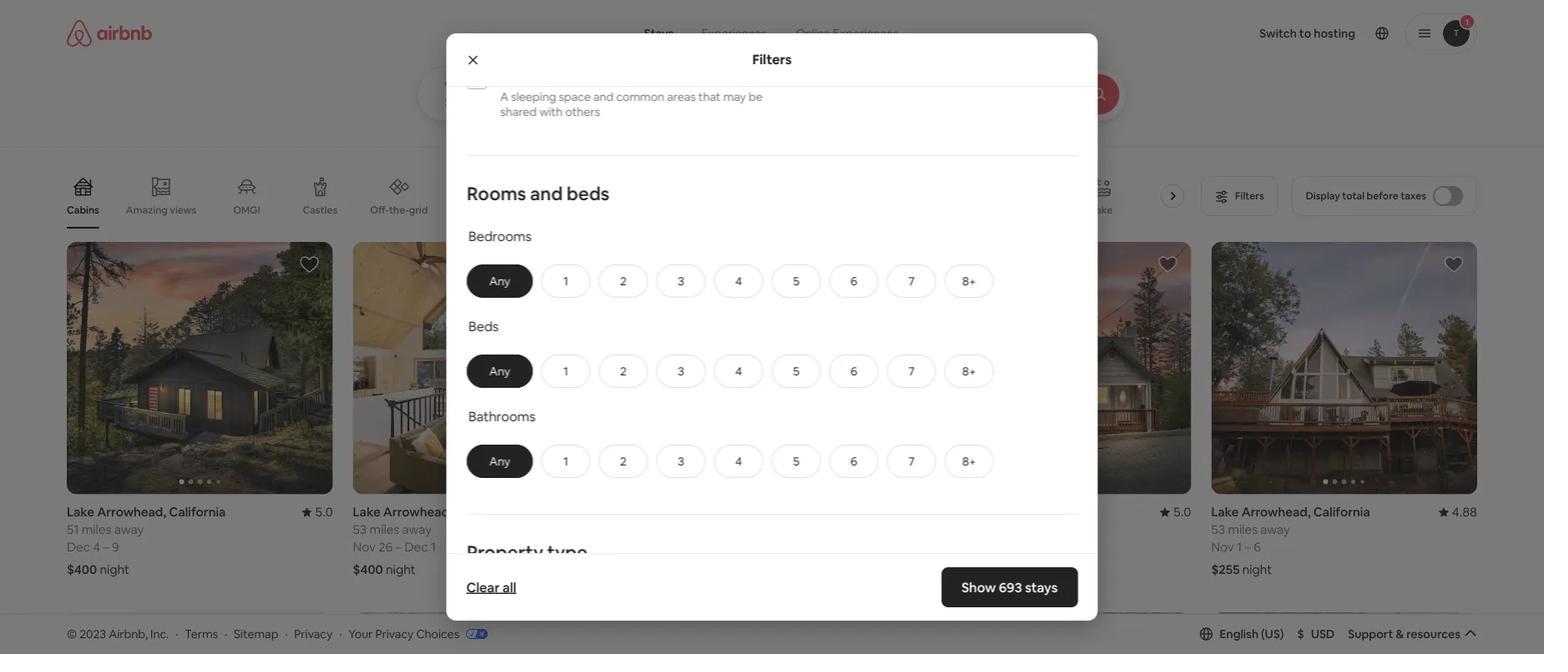 Task type: vqa. For each thing, say whether or not it's contained in the screenshot.


Task type: locate. For each thing, give the bounding box(es) containing it.
2 53 from the left
[[1211, 522, 1225, 538]]

california for dec 4 – 9
[[169, 505, 226, 521]]

1 vertical spatial 5 button
[[771, 355, 821, 388]]

any button
[[466, 265, 532, 298], [466, 355, 532, 388], [466, 445, 532, 478]]

arrowhead, inside lake arrowhead, california 51 miles away dec 4 – 9 $400 night
[[97, 505, 166, 521]]

1 horizontal spatial and
[[593, 89, 613, 104]]

©
[[67, 627, 77, 642]]

your privacy choices
[[349, 627, 459, 642]]

0 vertical spatial 3
[[677, 274, 684, 289]]

4.98 out of 5 average rating image
[[580, 505, 619, 521]]

2 any from the top
[[489, 364, 510, 379]]

2 3 button from the top
[[656, 355, 705, 388]]

0 vertical spatial 4 button
[[714, 265, 763, 298]]

any down bedrooms
[[489, 274, 510, 289]]

all
[[503, 579, 516, 596]]

2 button for bedrooms
[[598, 265, 648, 298]]

– inside the lake arrowhead, california 53 miles away nov 26 – dec 1 $400 night
[[396, 540, 402, 556]]

nov for nov 1 – 6
[[1211, 540, 1234, 556]]

2 for bedrooms
[[620, 274, 626, 289]]

4
[[735, 274, 742, 289], [735, 364, 742, 379], [735, 454, 742, 469], [93, 540, 100, 556]]

terms link
[[185, 627, 218, 642]]

dec down 51
[[67, 540, 90, 556]]

1 privacy from the left
[[294, 627, 333, 642]]

2 vertical spatial 5 button
[[771, 445, 821, 478]]

7
[[908, 274, 914, 289], [908, 364, 914, 379], [908, 454, 914, 469]]

4 arrowhead, from the left
[[956, 505, 1025, 521]]

3 6 button from the top
[[829, 445, 878, 478]]

1 horizontal spatial $400
[[353, 562, 383, 579]]

7 button
[[887, 265, 936, 298], [887, 355, 936, 388], [887, 445, 936, 478]]

1 horizontal spatial show
[[962, 579, 996, 596]]

lake arrowhead, california 51 miles away dec 4 – 9 $400 night
[[67, 505, 226, 579]]

group
[[67, 164, 1199, 229], [67, 242, 333, 495], [353, 242, 619, 495], [639, 242, 905, 495], [925, 242, 1191, 495], [1211, 242, 1477, 495], [67, 614, 333, 655], [353, 614, 619, 655], [639, 614, 905, 655], [925, 614, 1191, 655], [1211, 614, 1477, 655]]

2 night from the left
[[386, 562, 416, 579]]

arrowhead, for nov 26 – dec 1
[[383, 505, 452, 521]]

1 2 from the top
[[620, 274, 626, 289]]

nov up $255
[[1211, 540, 1234, 556]]

1 horizontal spatial lake arrowhead, california
[[925, 505, 1084, 521]]

2
[[620, 274, 626, 289], [620, 364, 626, 379], [620, 454, 626, 469]]

1 8+ from the top
[[962, 274, 976, 289]]

1 vertical spatial 2 button
[[598, 355, 648, 388]]

away inside the lake arrowhead, california 53 miles away nov 26 – dec 1 $400 night
[[402, 522, 432, 538]]

0 horizontal spatial $400
[[67, 562, 97, 579]]

$400 down 51
[[67, 562, 97, 579]]

3 5 from the top
[[793, 454, 799, 469]]

8+
[[962, 274, 976, 289], [962, 364, 976, 379], [962, 454, 976, 469]]

2 vertical spatial 7 button
[[887, 445, 936, 478]]

0 vertical spatial any
[[489, 274, 510, 289]]

0 horizontal spatial experiences
[[702, 26, 767, 41]]

2 california from the left
[[455, 505, 512, 521]]

8+ button for beds
[[944, 355, 994, 388]]

4 night from the left
[[1243, 562, 1272, 579]]

53 inside the lake arrowhead, california 53 miles away nov 26 – dec 1 $400 night
[[353, 522, 367, 538]]

0 horizontal spatial miles
[[82, 522, 111, 538]]

clear all button
[[458, 571, 525, 605]]

53 for nov 26 – dec 1
[[353, 522, 367, 538]]

2 dec from the left
[[405, 540, 428, 556]]

2 5 from the top
[[793, 364, 799, 379]]

away inside lake arrowhead, california 53 miles away nov 1 – 6 $255 night
[[1261, 522, 1290, 538]]

– inside dec 10 – 15 $179 night
[[967, 540, 973, 556]]

1 any element from the top
[[484, 274, 515, 289]]

add to wishlist: lake arrowhead, california image for lake arrowhead, california 51 miles away dec 4 – 9 $400 night
[[299, 255, 320, 275]]

1 vertical spatial 8+
[[962, 364, 976, 379]]

1 8+ element from the top
[[962, 274, 976, 289]]

online
[[796, 26, 831, 41]]

0 vertical spatial and
[[593, 89, 613, 104]]

2 8+ from the top
[[962, 364, 976, 379]]

night down 26
[[386, 562, 416, 579]]

3 button for bathrooms
[[656, 445, 705, 478]]

–
[[103, 540, 109, 556], [396, 540, 402, 556], [680, 540, 686, 556], [967, 540, 973, 556], [1245, 540, 1251, 556]]

2 button for beds
[[598, 355, 648, 388]]

1 vertical spatial 3
[[677, 364, 684, 379]]

None search field
[[417, 0, 1173, 122]]

0 horizontal spatial and
[[530, 181, 562, 205]]

2 vertical spatial 8+
[[962, 454, 976, 469]]

5
[[793, 274, 799, 289], [793, 364, 799, 379], [793, 454, 799, 469]]

5.0 for dec 10 – 15 $179 night
[[1174, 505, 1191, 521]]

$400
[[67, 562, 97, 579], [353, 562, 383, 579]]

2 vertical spatial 3
[[677, 454, 684, 469]]

1 – from the left
[[103, 540, 109, 556]]

2 7 from the top
[[908, 364, 914, 379]]

experiences
[[702, 26, 767, 41], [833, 26, 899, 41]]

0 vertical spatial 8+ button
[[944, 265, 994, 298]]

1 5 from the top
[[793, 274, 799, 289]]

3 any from the top
[[489, 454, 510, 469]]

castles
[[303, 204, 338, 217]]

51
[[67, 522, 79, 538]]

4 button for bathrooms
[[714, 445, 763, 478]]

1 vertical spatial 3 button
[[656, 355, 705, 388]]

4 for bedrooms
[[735, 274, 742, 289]]

2 vertical spatial 1 button
[[541, 445, 590, 478]]

night inside lake arrowhead, california 53 miles away nov 1 – 6 $255 night
[[1243, 562, 1272, 579]]

2 6 button from the top
[[829, 355, 878, 388]]

· right inc.
[[176, 627, 178, 642]]

any up bathrooms
[[489, 364, 510, 379]]

0 vertical spatial 7 button
[[887, 265, 936, 298]]

3 7 button from the top
[[887, 445, 936, 478]]

experiences right online
[[833, 26, 899, 41]]

2 vertical spatial any
[[489, 454, 510, 469]]

1 horizontal spatial away
[[402, 522, 432, 538]]

$400 down 26
[[353, 562, 383, 579]]

lake right 5.0 out of 5 average rating icon
[[1211, 505, 1239, 521]]

5.0 out of 5 average rating image
[[1160, 505, 1191, 521]]

1 6 button from the top
[[829, 265, 878, 298]]

nov left 12
[[639, 540, 662, 556]]

1 5.0 from the left
[[315, 505, 333, 521]]

lake inside the lake arrowhead, california 53 miles away nov 26 – dec 1 $400 night
[[353, 505, 381, 521]]

3 button for bedrooms
[[656, 265, 705, 298]]

· left add to wishlist: los angeles, california icon
[[285, 627, 288, 642]]

any button up bathrooms
[[466, 355, 532, 388]]

1 vertical spatial add to wishlist: lake arrowhead, california image
[[1444, 626, 1464, 646]]

display
[[1306, 190, 1340, 203]]

lake
[[1091, 204, 1113, 217], [67, 505, 94, 521], [353, 505, 381, 521], [639, 505, 667, 521], [925, 505, 953, 521], [1211, 505, 1239, 521]]

5 button for bedrooms
[[771, 265, 821, 298]]

0 vertical spatial 1 button
[[541, 265, 590, 298]]

amazing left the pools
[[602, 204, 643, 217]]

1 horizontal spatial dec
[[405, 540, 428, 556]]

3 3 from the top
[[677, 454, 684, 469]]

miles inside the lake arrowhead, california 53 miles away nov 26 – dec 1 $400 night
[[370, 522, 399, 538]]

3 5 button from the top
[[771, 445, 821, 478]]

any button for bathrooms
[[466, 445, 532, 478]]

2 2 button from the top
[[598, 355, 648, 388]]

2 miles from the left
[[370, 522, 399, 538]]

1 horizontal spatial experiences
[[833, 26, 899, 41]]

5.0
[[315, 505, 333, 521], [1174, 505, 1191, 521]]

3 for bathrooms
[[677, 454, 684, 469]]

0 horizontal spatial away
[[114, 522, 144, 538]]

1 vertical spatial 2
[[620, 364, 626, 379]]

6 inside lake arrowhead, california 53 miles away nov 1 – 6 $255 night
[[1254, 540, 1261, 556]]

lake arrowhead, california up 17
[[639, 505, 798, 521]]

any element for bathrooms
[[484, 454, 515, 469]]

night inside lake arrowhead, california 51 miles away dec 4 – 9 $400 night
[[100, 562, 129, 579]]

2 horizontal spatial away
[[1261, 522, 1290, 538]]

add to wishlist: lake arrowhead, california image
[[1158, 255, 1178, 275], [1444, 626, 1464, 646]]

property type
[[466, 541, 587, 564]]

3 arrowhead, from the left
[[669, 505, 739, 521]]

dec inside the lake arrowhead, california 53 miles away nov 26 – dec 1 $400 night
[[405, 540, 428, 556]]

3 1 button from the top
[[541, 445, 590, 478]]

6 button
[[829, 265, 878, 298], [829, 355, 878, 388], [829, 445, 878, 478]]

california inside the lake arrowhead, california 53 miles away nov 26 – dec 1 $400 night
[[455, 505, 512, 521]]

1 vertical spatial 4 button
[[714, 355, 763, 388]]

1 california from the left
[[169, 505, 226, 521]]

2 vertical spatial 3 button
[[656, 445, 705, 478]]

3 any element from the top
[[484, 454, 515, 469]]

3 8+ button from the top
[[944, 445, 994, 478]]

8+ element
[[962, 274, 976, 289], [962, 364, 976, 379], [962, 454, 976, 469]]

1 4 button from the top
[[714, 265, 763, 298]]

any element
[[484, 274, 515, 289], [484, 364, 515, 379], [484, 454, 515, 469]]

show
[[734, 553, 764, 568], [962, 579, 996, 596]]

1 vertical spatial 8+ button
[[944, 355, 994, 388]]

arrowhead, inside lake arrowhead, california 53 miles away nov 1 – 6 $255 night
[[1242, 505, 1311, 521]]

nov inside the lake arrowhead, california 53 miles away nov 26 – dec 1 $400 night
[[353, 540, 376, 556]]

5 button
[[771, 265, 821, 298], [771, 355, 821, 388], [771, 445, 821, 478]]

2 vertical spatial 4 button
[[714, 445, 763, 478]]

add to wishlist: lake arrowhead, california image down domes
[[1158, 255, 1178, 275]]

0 vertical spatial 6 button
[[829, 265, 878, 298]]

2 3 from the top
[[677, 364, 684, 379]]

night right $255
[[1243, 562, 1272, 579]]

1 vertical spatial 6 button
[[829, 355, 878, 388]]

2 horizontal spatial nov
[[1211, 540, 1234, 556]]

amazing for amazing views
[[126, 204, 168, 217]]

2 vertical spatial 2
[[620, 454, 626, 469]]

experiences up filters
[[702, 26, 767, 41]]

show left 693
[[962, 579, 996, 596]]

sitemap link
[[234, 627, 278, 642]]

2 horizontal spatial miles
[[1228, 522, 1258, 538]]

0 vertical spatial 3 button
[[656, 265, 705, 298]]

add to wishlist: lake arrowhead, california image
[[299, 255, 320, 275], [586, 255, 606, 275], [872, 255, 892, 275], [1444, 255, 1464, 275], [586, 626, 606, 646]]

2 any element from the top
[[484, 364, 515, 379]]

2 vertical spatial 8+ button
[[944, 445, 994, 478]]

nov inside lake arrowhead, california 53 miles away nov 1 – 6 $255 night
[[1211, 540, 1234, 556]]

1 53 from the left
[[353, 522, 367, 538]]

1 vertical spatial show
[[962, 579, 996, 596]]

add to wishlist: lake arrowhead, california image right &
[[1444, 626, 1464, 646]]

choices
[[416, 627, 459, 642]]

add to wishlist: los angeles, california image
[[299, 626, 320, 646]]

1 vertical spatial 7 button
[[887, 355, 936, 388]]

1 vertical spatial 8+ element
[[962, 364, 976, 379]]

0 vertical spatial 5 button
[[771, 265, 821, 298]]

1 experiences from the left
[[702, 26, 767, 41]]

1 any button from the top
[[466, 265, 532, 298]]

0 horizontal spatial 53
[[353, 522, 367, 538]]

1 1 button from the top
[[541, 265, 590, 298]]

profile element
[[939, 0, 1477, 67]]

9
[[112, 540, 119, 556]]

2 away from the left
[[402, 522, 432, 538]]

2 nov from the left
[[639, 540, 662, 556]]

1 arrowhead, from the left
[[97, 505, 166, 521]]

2 4 button from the top
[[714, 355, 763, 388]]

7 for bedrooms
[[908, 274, 914, 289]]

night down 15
[[955, 562, 985, 579]]

1 button
[[541, 265, 590, 298], [541, 355, 590, 388], [541, 445, 590, 478]]

1 dec from the left
[[67, 540, 90, 556]]

1
[[563, 274, 568, 289], [563, 364, 568, 379], [563, 454, 568, 469], [431, 540, 436, 556], [1237, 540, 1242, 556]]

3 away from the left
[[1261, 522, 1290, 538]]

0 horizontal spatial show
[[734, 553, 764, 568]]

3 2 from the top
[[620, 454, 626, 469]]

2 any button from the top
[[466, 355, 532, 388]]

2 5.0 from the left
[[1174, 505, 1191, 521]]

2 8+ element from the top
[[962, 364, 976, 379]]

3 4 button from the top
[[714, 445, 763, 478]]

amazing for amazing pools
[[602, 204, 643, 217]]

off-the-grid
[[370, 204, 428, 217]]

amazing views
[[126, 204, 197, 217]]

1 horizontal spatial amazing
[[602, 204, 643, 217]]

· right the terms link
[[225, 627, 227, 642]]

$179
[[925, 562, 952, 579]]

1 miles from the left
[[82, 522, 111, 538]]

5 arrowhead, from the left
[[1242, 505, 1311, 521]]

3 night from the left
[[955, 562, 985, 579]]

online experiences
[[796, 26, 899, 41]]

show inside filters dialog
[[962, 579, 996, 596]]

3 button
[[656, 265, 705, 298], [656, 355, 705, 388], [656, 445, 705, 478]]

2 – from the left
[[396, 540, 402, 556]]

10
[[951, 540, 964, 556]]

bedrooms
[[468, 227, 531, 245]]

2 vertical spatial 8+ element
[[962, 454, 976, 469]]

53 for nov 1 – 6
[[1211, 522, 1225, 538]]

lake up nov 12 – 17
[[639, 505, 667, 521]]

0 vertical spatial show
[[734, 553, 764, 568]]

0 vertical spatial 2
[[620, 274, 626, 289]]

show 693 stays link
[[941, 568, 1078, 608]]

6 for bedrooms
[[850, 274, 857, 289]]

miles up 26
[[370, 522, 399, 538]]

any for bathrooms
[[489, 454, 510, 469]]

away inside lake arrowhead, california 51 miles away dec 4 – 9 $400 night
[[114, 522, 144, 538]]

6 button for bathrooms
[[829, 445, 878, 478]]

5 california from the left
[[1314, 505, 1370, 521]]

– inside lake arrowhead, california 53 miles away nov 1 – 6 $255 night
[[1245, 540, 1251, 556]]

0 horizontal spatial amazing
[[126, 204, 168, 217]]

dec right 26
[[405, 540, 428, 556]]

online experiences link
[[781, 17, 913, 50]]

2 2 from the top
[[620, 364, 626, 379]]

bathrooms
[[468, 408, 535, 425]]

1 horizontal spatial nov
[[639, 540, 662, 556]]

2 button
[[598, 265, 648, 298], [598, 355, 648, 388], [598, 445, 648, 478]]

before
[[1367, 190, 1399, 203]]

1 vertical spatial 7
[[908, 364, 914, 379]]

any button for beds
[[466, 355, 532, 388]]

property
[[466, 541, 543, 564]]

california inside lake arrowhead, california 51 miles away dec 4 – 9 $400 night
[[169, 505, 226, 521]]

1 $400 from the left
[[67, 562, 97, 579]]

any
[[489, 274, 510, 289], [489, 364, 510, 379], [489, 454, 510, 469]]

0 vertical spatial 2 button
[[598, 265, 648, 298]]

stays button
[[631, 17, 687, 50]]

show for show 693 stays
[[962, 579, 996, 596]]

4 – from the left
[[967, 540, 973, 556]]

3 button for beds
[[656, 355, 705, 388]]

support & resources button
[[1348, 627, 1477, 642]]

arrowhead, inside the lake arrowhead, california 53 miles away nov 26 – dec 1 $400 night
[[383, 505, 452, 521]]

lake left domes
[[1091, 204, 1113, 217]]

any element for beds
[[484, 364, 515, 379]]

0 horizontal spatial privacy
[[294, 627, 333, 642]]

miles
[[82, 522, 111, 538], [370, 522, 399, 538], [1228, 522, 1258, 538]]

miles right 51
[[82, 522, 111, 538]]

2 7 button from the top
[[887, 355, 936, 388]]

0 horizontal spatial 5.0
[[315, 505, 333, 521]]

0 horizontal spatial dec
[[67, 540, 90, 556]]

0 horizontal spatial lake arrowhead, california
[[639, 505, 798, 521]]

mansions
[[456, 204, 500, 217]]

4 button for bedrooms
[[714, 265, 763, 298]]

2 arrowhead, from the left
[[383, 505, 452, 521]]

pools
[[645, 204, 671, 217]]

any element down bathrooms
[[484, 454, 515, 469]]

7 button for beds
[[887, 355, 936, 388]]

1 inside lake arrowhead, california 53 miles away nov 1 – 6 $255 night
[[1237, 540, 1242, 556]]

4 button
[[714, 265, 763, 298], [714, 355, 763, 388], [714, 445, 763, 478]]

1 nov from the left
[[353, 540, 376, 556]]

3 8+ from the top
[[962, 454, 976, 469]]

miles inside lake arrowhead, california 53 miles away nov 1 – 6 $255 night
[[1228, 522, 1258, 538]]

night inside the lake arrowhead, california 53 miles away nov 26 – dec 1 $400 night
[[386, 562, 416, 579]]

3 nov from the left
[[1211, 540, 1234, 556]]

1 night from the left
[[100, 562, 129, 579]]

7 button for bedrooms
[[887, 265, 936, 298]]

privacy left your
[[294, 627, 333, 642]]

experiences inside button
[[702, 26, 767, 41]]

0 vertical spatial add to wishlist: lake arrowhead, california image
[[1158, 255, 1178, 275]]

0 vertical spatial 8+
[[962, 274, 976, 289]]

6
[[850, 274, 857, 289], [850, 364, 857, 379], [850, 454, 857, 469], [1254, 540, 1261, 556]]

lake up 51
[[67, 505, 94, 521]]

dec left 10
[[925, 540, 949, 556]]

1 7 button from the top
[[887, 265, 936, 298]]

2 vertical spatial any element
[[484, 454, 515, 469]]

1 vertical spatial and
[[530, 181, 562, 205]]

2 5 button from the top
[[771, 355, 821, 388]]

3 any button from the top
[[466, 445, 532, 478]]

1 7 from the top
[[908, 274, 914, 289]]

3 for bedrooms
[[677, 274, 684, 289]]

1 for bedrooms
[[563, 274, 568, 289]]

4.94 out of 5 average rating image
[[867, 505, 905, 521]]

3 8+ element from the top
[[962, 454, 976, 469]]

0 vertical spatial any element
[[484, 274, 515, 289]]

lake arrowhead, california up 15
[[925, 505, 1084, 521]]

1 horizontal spatial privacy
[[375, 627, 414, 642]]

– for $400
[[103, 540, 109, 556]]

1 vertical spatial any element
[[484, 364, 515, 379]]

2 8+ button from the top
[[944, 355, 994, 388]]

your
[[349, 627, 373, 642]]

any button down bathrooms
[[466, 445, 532, 478]]

night inside dec 10 – 15 $179 night
[[955, 562, 985, 579]]

amazing
[[126, 204, 168, 217], [602, 204, 643, 217]]

2 horizontal spatial dec
[[925, 540, 949, 556]]

1 3 button from the top
[[656, 265, 705, 298]]

2 vertical spatial 2 button
[[598, 445, 648, 478]]

and right space at top
[[593, 89, 613, 104]]

1 any from the top
[[489, 274, 510, 289]]

arrowhead,
[[97, 505, 166, 521], [383, 505, 452, 521], [669, 505, 739, 521], [956, 505, 1025, 521], [1242, 505, 1311, 521]]

1 away from the left
[[114, 522, 144, 538]]

1 horizontal spatial 5.0
[[1174, 505, 1191, 521]]

lake up 26
[[353, 505, 381, 521]]

away for 6
[[1261, 522, 1290, 538]]

night down 9
[[100, 562, 129, 579]]

2 · from the left
[[225, 627, 227, 642]]

1 horizontal spatial miles
[[370, 522, 399, 538]]

any element up bathrooms
[[484, 364, 515, 379]]

2 for bathrooms
[[620, 454, 626, 469]]

1 2 button from the top
[[598, 265, 648, 298]]

5.0 for lake arrowhead, california 51 miles away dec 4 – 9 $400 night
[[315, 505, 333, 521]]

taxes
[[1401, 190, 1427, 203]]

1 button for bedrooms
[[541, 265, 590, 298]]

1 horizontal spatial 53
[[1211, 522, 1225, 538]]

privacy right your
[[375, 627, 414, 642]]

4.88
[[1452, 505, 1477, 521]]

– for $255
[[1245, 540, 1251, 556]]

2 vertical spatial 5
[[793, 454, 799, 469]]

4 inside lake arrowhead, california 51 miles away dec 4 – 9 $400 night
[[93, 540, 100, 556]]

1 vertical spatial any
[[489, 364, 510, 379]]

any down bathrooms
[[489, 454, 510, 469]]

1 vertical spatial 5
[[793, 364, 799, 379]]

5 – from the left
[[1245, 540, 1251, 556]]

2 vertical spatial any button
[[466, 445, 532, 478]]

0 vertical spatial 7
[[908, 274, 914, 289]]

and left beds
[[530, 181, 562, 205]]

0 vertical spatial any button
[[466, 265, 532, 298]]

– inside lake arrowhead, california 51 miles away dec 4 – 9 $400 night
[[103, 540, 109, 556]]

4.88 out of 5 average rating image
[[1439, 505, 1477, 521]]

2 vertical spatial 7
[[908, 454, 914, 469]]

english (us)
[[1220, 627, 1284, 642]]

3 dec from the left
[[925, 540, 949, 556]]

2 for beds
[[620, 364, 626, 379]]

· left your
[[339, 627, 342, 642]]

any button down bedrooms
[[466, 265, 532, 298]]

4 california from the left
[[1027, 505, 1084, 521]]

1 8+ button from the top
[[944, 265, 994, 298]]

3 3 button from the top
[[656, 445, 705, 478]]

nov left 26
[[353, 540, 376, 556]]

amazing left 'views'
[[126, 204, 168, 217]]

show inside button
[[734, 553, 764, 568]]

0 vertical spatial 5
[[793, 274, 799, 289]]

miles for 1
[[1228, 522, 1258, 538]]

1 button for beds
[[541, 355, 590, 388]]

8+ element for beds
[[962, 364, 976, 379]]

group containing amazing views
[[67, 164, 1199, 229]]

3 miles from the left
[[1228, 522, 1258, 538]]

show left map
[[734, 553, 764, 568]]

3 2 button from the top
[[598, 445, 648, 478]]

53 inside lake arrowhead, california 53 miles away nov 1 – 6 $255 night
[[1211, 522, 1225, 538]]

3 7 from the top
[[908, 454, 914, 469]]

2 $400 from the left
[[353, 562, 383, 579]]

1 3 from the top
[[677, 274, 684, 289]]

0 horizontal spatial nov
[[353, 540, 376, 556]]

show for show map
[[734, 553, 764, 568]]

1 vertical spatial any button
[[466, 355, 532, 388]]

0 vertical spatial 8+ element
[[962, 274, 976, 289]]

miles inside lake arrowhead, california 51 miles away dec 4 – 9 $400 night
[[82, 522, 111, 538]]

california inside lake arrowhead, california 53 miles away nov 1 – 6 $255 night
[[1314, 505, 1370, 521]]

2 vertical spatial 6 button
[[829, 445, 878, 478]]

8+ element for bathrooms
[[962, 454, 976, 469]]

miles up $255
[[1228, 522, 1258, 538]]

california
[[169, 505, 226, 521], [455, 505, 512, 521], [741, 505, 798, 521], [1027, 505, 1084, 521], [1314, 505, 1370, 521]]

4 for bathrooms
[[735, 454, 742, 469]]

1 5 button from the top
[[771, 265, 821, 298]]

7 for bathrooms
[[908, 454, 914, 469]]

2 1 button from the top
[[541, 355, 590, 388]]

1 vertical spatial 1 button
[[541, 355, 590, 388]]

any element down bedrooms
[[484, 274, 515, 289]]



Task type: describe. For each thing, give the bounding box(es) containing it.
26
[[378, 540, 393, 556]]

your privacy choices link
[[349, 627, 488, 643]]

resources
[[1407, 627, 1461, 642]]

$ usd
[[1298, 627, 1335, 642]]

3 · from the left
[[285, 627, 288, 642]]

1 · from the left
[[176, 627, 178, 642]]

away for 9
[[114, 522, 144, 538]]

dec inside dec 10 – 15 $179 night
[[925, 540, 949, 556]]

5.0 out of 5 average rating image
[[302, 505, 333, 521]]

© 2023 airbnb, inc. ·
[[67, 627, 178, 642]]

lake up 10
[[925, 505, 953, 521]]

filters
[[752, 51, 792, 68]]

lake arrowhead, california 53 miles away nov 1 – 6 $255 night
[[1211, 505, 1370, 579]]

show map
[[734, 553, 791, 568]]

total
[[1342, 190, 1365, 203]]

1 for bathrooms
[[563, 454, 568, 469]]

lake arrowhead, california 53 miles away nov 26 – dec 1 $400 night
[[353, 505, 512, 579]]

experiences button
[[687, 17, 781, 50]]

type
[[547, 541, 587, 564]]

add to wishlist: lake arrowhead, california image for lake arrowhead, california 53 miles away nov 1 – 6 $255 night
[[1444, 255, 1464, 275]]

views
[[170, 204, 197, 217]]

the-
[[389, 204, 409, 217]]

shared
[[500, 104, 536, 119]]

privacy link
[[294, 627, 333, 642]]

support
[[1348, 627, 1393, 642]]

Where field
[[445, 94, 663, 109]]

3 for beds
[[677, 364, 684, 379]]

sitemap
[[234, 627, 278, 642]]

– for 1
[[396, 540, 402, 556]]

8+ for bedrooms
[[962, 274, 976, 289]]

dec inside lake arrowhead, california 51 miles away dec 4 – 9 $400 night
[[67, 540, 90, 556]]

2 button for bathrooms
[[598, 445, 648, 478]]

lake inside group
[[1091, 204, 1113, 217]]

grid
[[409, 204, 428, 217]]

what can we help you find? tab list
[[631, 17, 781, 50]]

1 horizontal spatial add to wishlist: lake arrowhead, california image
[[1444, 626, 1464, 646]]

any element for bedrooms
[[484, 274, 515, 289]]

693
[[999, 579, 1022, 596]]

may
[[723, 89, 746, 104]]

show map button
[[717, 541, 827, 581]]

sleeping
[[511, 89, 556, 104]]

space
[[558, 89, 590, 104]]

none search field containing stays
[[417, 0, 1173, 122]]

1 button for bathrooms
[[541, 445, 590, 478]]

4 button for beds
[[714, 355, 763, 388]]

8+ button for bathrooms
[[944, 445, 994, 478]]

6 for beds
[[850, 364, 857, 379]]

any button for bedrooms
[[466, 265, 532, 298]]

any for beds
[[489, 364, 510, 379]]

beds
[[566, 181, 609, 205]]

stays tab panel
[[417, 67, 1173, 122]]

areas
[[667, 89, 695, 104]]

nov for nov 26 – dec 1
[[353, 540, 376, 556]]

8+ element for bedrooms
[[962, 274, 976, 289]]

$400 inside the lake arrowhead, california 53 miles away nov 26 – dec 1 $400 night
[[353, 562, 383, 579]]

(us)
[[1261, 627, 1284, 642]]

terms · sitemap · privacy
[[185, 627, 333, 642]]

5 for bathrooms
[[793, 454, 799, 469]]

terms
[[185, 627, 218, 642]]

&
[[1396, 627, 1404, 642]]

where
[[445, 79, 476, 92]]

stays
[[1025, 579, 1058, 596]]

rooms and beds
[[466, 181, 609, 205]]

display total before taxes
[[1306, 190, 1427, 203]]

4 for beds
[[735, 364, 742, 379]]

cabins
[[67, 204, 99, 217]]

airbnb,
[[109, 627, 148, 642]]

2 experiences from the left
[[833, 26, 899, 41]]

5 for beds
[[793, 364, 799, 379]]

0 horizontal spatial add to wishlist: lake arrowhead, california image
[[1158, 255, 1178, 275]]

1 for beds
[[563, 364, 568, 379]]

beds
[[468, 318, 498, 335]]

add to wishlist: crestline, california image
[[872, 626, 892, 646]]

15
[[976, 540, 988, 556]]

7 for beds
[[908, 364, 914, 379]]

1 lake arrowhead, california from the left
[[639, 505, 798, 521]]

common
[[616, 89, 664, 104]]

clear
[[466, 579, 500, 596]]

8+ for bathrooms
[[962, 454, 976, 469]]

nov 12 – 17
[[639, 540, 701, 556]]

5 button for bathrooms
[[771, 445, 821, 478]]

5 for bedrooms
[[793, 274, 799, 289]]

8+ for beds
[[962, 364, 976, 379]]

clear all
[[466, 579, 516, 596]]

california for nov 1 – 6
[[1314, 505, 1370, 521]]

amazing pools
[[602, 204, 671, 217]]

$
[[1298, 627, 1305, 642]]

display total before taxes button
[[1292, 176, 1477, 216]]

and inside a sleeping space and common areas that may be shared with others
[[593, 89, 613, 104]]

$400 inside lake arrowhead, california 51 miles away dec 4 – 9 $400 night
[[67, 562, 97, 579]]

1 inside the lake arrowhead, california 53 miles away nov 26 – dec 1 $400 night
[[431, 540, 436, 556]]

6 button for beds
[[829, 355, 878, 388]]

12
[[665, 540, 677, 556]]

arrowhead, for nov 1 – 6
[[1242, 505, 1311, 521]]

stays
[[644, 26, 674, 41]]

4.94
[[880, 505, 905, 521]]

map
[[766, 553, 791, 568]]

rooms
[[466, 181, 526, 205]]

5 button for beds
[[771, 355, 821, 388]]

support & resources
[[1348, 627, 1461, 642]]

7 button for bathrooms
[[887, 445, 936, 478]]

filters dialog
[[446, 0, 1098, 655]]

add to wishlist: lake arrowhead, california image for lake arrowhead, california 53 miles away nov 26 – dec 1 $400 night
[[586, 255, 606, 275]]

usd
[[1311, 627, 1335, 642]]

4 · from the left
[[339, 627, 342, 642]]

lake inside lake arrowhead, california 53 miles away nov 1 – 6 $255 night
[[1211, 505, 1239, 521]]

17
[[689, 540, 701, 556]]

a sleeping space and common areas that may be shared with others
[[500, 89, 762, 119]]

6 for bathrooms
[[850, 454, 857, 469]]

$255
[[1211, 562, 1240, 579]]

2 privacy from the left
[[375, 627, 414, 642]]

3 california from the left
[[741, 505, 798, 521]]

dec 10 – 15 $179 night
[[925, 540, 988, 579]]

miles for 26
[[370, 522, 399, 538]]

omg!
[[233, 204, 260, 217]]

miles for 4
[[82, 522, 111, 538]]

6 button for bedrooms
[[829, 265, 878, 298]]

arrowhead, for dec 4 – 9
[[97, 505, 166, 521]]

a
[[500, 89, 508, 104]]

2 lake arrowhead, california from the left
[[925, 505, 1084, 521]]

inc.
[[150, 627, 169, 642]]

8+ button for bedrooms
[[944, 265, 994, 298]]

off-
[[370, 204, 389, 217]]

show 693 stays
[[962, 579, 1058, 596]]

california for nov 26 – dec 1
[[455, 505, 512, 521]]

2023
[[80, 627, 106, 642]]

english (us) button
[[1200, 627, 1284, 642]]

lake inside lake arrowhead, california 51 miles away dec 4 – 9 $400 night
[[67, 505, 94, 521]]

domes
[[1159, 204, 1192, 217]]

that
[[698, 89, 720, 104]]

be
[[748, 89, 762, 104]]

away for dec
[[402, 522, 432, 538]]

with
[[539, 104, 562, 119]]

english
[[1220, 627, 1259, 642]]

4.98
[[594, 505, 619, 521]]

others
[[565, 104, 600, 119]]

3 – from the left
[[680, 540, 686, 556]]

any for bedrooms
[[489, 274, 510, 289]]



